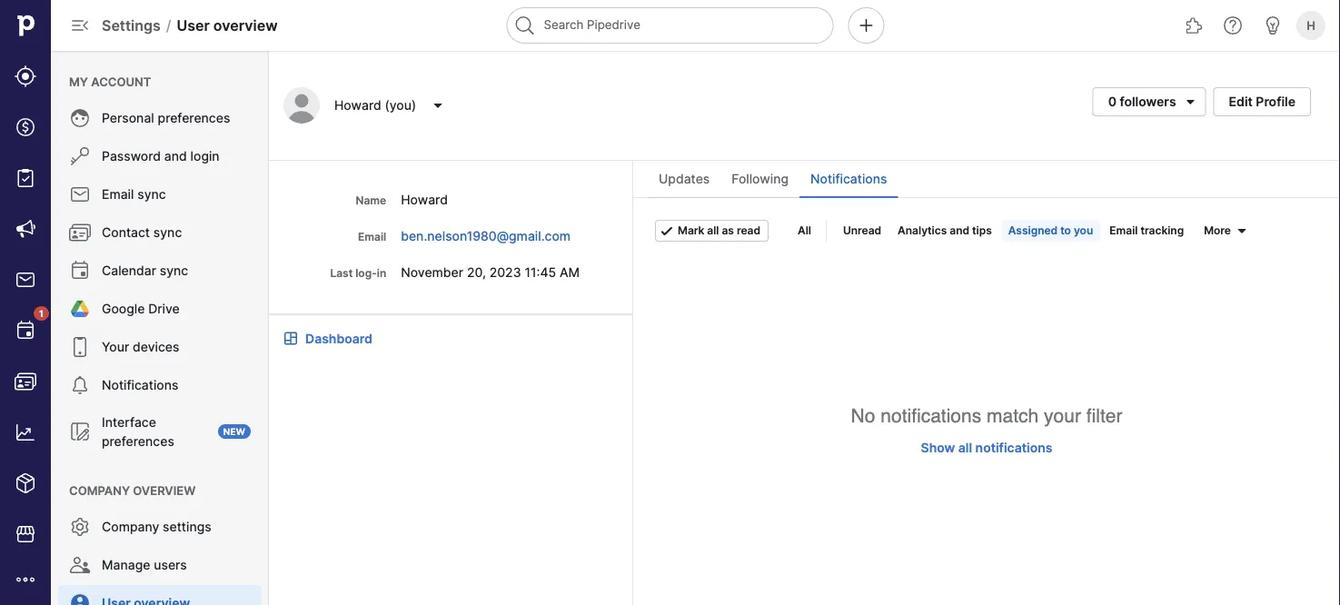 Task type: locate. For each thing, give the bounding box(es) containing it.
1 vertical spatial company
[[102, 520, 159, 535]]

menu
[[51, 51, 269, 605]]

1 horizontal spatial all
[[959, 440, 973, 455]]

0 vertical spatial color undefined image
[[69, 145, 91, 167]]

notifications
[[811, 171, 888, 187], [102, 378, 179, 393]]

1 vertical spatial color undefined image
[[69, 222, 91, 244]]

1 horizontal spatial and
[[950, 224, 970, 237]]

20,
[[467, 265, 486, 280]]

notifications up show
[[881, 405, 982, 427]]

users
[[154, 558, 187, 573]]

drive
[[148, 301, 180, 317]]

email left the tracking
[[1110, 224, 1139, 237]]

and inside password and login link
[[164, 149, 187, 164]]

color undefined image for interface preferences
[[69, 421, 91, 443]]

color undefined image inside contact sync link
[[69, 222, 91, 244]]

1 color undefined image from the top
[[69, 145, 91, 167]]

color undefined image left email sync
[[69, 184, 91, 205]]

0 vertical spatial sync
[[137, 187, 166, 202]]

company overview
[[69, 484, 196, 498]]

1 vertical spatial howard
[[401, 192, 448, 207]]

preferences up login
[[158, 110, 230, 126]]

name
[[356, 194, 387, 207]]

1 horizontal spatial howard
[[401, 192, 448, 207]]

and left login
[[164, 149, 187, 164]]

am
[[560, 265, 580, 280]]

edit profile
[[1230, 94, 1296, 110]]

color undefined image left manage
[[69, 555, 91, 576]]

0 followers
[[1109, 94, 1177, 110]]

sync for contact sync
[[154, 225, 182, 240]]

email down name
[[358, 230, 387, 244]]

edit
[[1230, 94, 1254, 110]]

color undefined image down my
[[69, 107, 91, 129]]

interface
[[102, 415, 156, 430]]

notifications down 'match'
[[976, 440, 1053, 455]]

1 horizontal spatial notifications
[[811, 171, 888, 187]]

contacts image
[[15, 371, 36, 393]]

color undefined image
[[69, 145, 91, 167], [69, 222, 91, 244], [69, 593, 91, 605]]

notifications up unread
[[811, 171, 888, 187]]

color undefined image inside "manage users" link
[[69, 555, 91, 576]]

products image
[[15, 473, 36, 495]]

0 vertical spatial overview
[[214, 16, 278, 34]]

select user image
[[427, 98, 449, 113]]

insights image
[[15, 422, 36, 444]]

color undefined image inside email sync link
[[69, 184, 91, 205]]

overview right user
[[214, 16, 278, 34]]

all
[[708, 224, 720, 237], [959, 440, 973, 455]]

0 horizontal spatial notifications
[[102, 378, 179, 393]]

company down company overview at the bottom of page
[[102, 520, 159, 535]]

color undefined image
[[69, 107, 91, 129], [69, 184, 91, 205], [69, 260, 91, 282], [69, 298, 91, 320], [15, 320, 36, 342], [69, 336, 91, 358], [69, 375, 91, 396], [69, 421, 91, 443], [69, 516, 91, 538], [69, 555, 91, 576]]

color undefined image inside google drive link
[[69, 298, 91, 320]]

more button
[[1198, 220, 1254, 242]]

ben.nelson1980@gmail.com
[[401, 228, 571, 244]]

0 horizontal spatial overview
[[133, 484, 196, 498]]

menu item
[[51, 585, 269, 605]]

2 color undefined image from the top
[[69, 222, 91, 244]]

match
[[987, 405, 1039, 427]]

color undefined image left the your at left bottom
[[69, 336, 91, 358]]

2 vertical spatial color undefined image
[[69, 593, 91, 605]]

sync up contact sync link
[[137, 187, 166, 202]]

google
[[102, 301, 145, 317]]

2 vertical spatial sync
[[160, 263, 188, 279]]

0 vertical spatial and
[[164, 149, 187, 164]]

h button
[[1294, 7, 1330, 44]]

notifications down your devices
[[102, 378, 179, 393]]

1 horizontal spatial overview
[[214, 16, 278, 34]]

howard for howard (you)
[[335, 98, 382, 113]]

in
[[377, 267, 387, 280]]

your
[[102, 340, 129, 355]]

all left as
[[708, 224, 720, 237]]

preferences for interface
[[102, 434, 174, 449]]

and left tips on the top of page
[[950, 224, 970, 237]]

color link image
[[284, 331, 298, 346]]

and inside the analytics and tips button
[[950, 224, 970, 237]]

1 vertical spatial overview
[[133, 484, 196, 498]]

email inside button
[[1110, 224, 1139, 237]]

email up contact
[[102, 187, 134, 202]]

sync inside calendar sync link
[[160, 263, 188, 279]]

size s image
[[1235, 224, 1250, 238]]

0 vertical spatial company
[[69, 484, 130, 498]]

sync up drive
[[160, 263, 188, 279]]

howard left (you)
[[335, 98, 382, 113]]

0 horizontal spatial all
[[708, 224, 720, 237]]

analytics and tips button
[[891, 220, 1000, 242]]

1 vertical spatial preferences
[[102, 434, 174, 449]]

howard right name
[[401, 192, 448, 207]]

company up company settings
[[69, 484, 130, 498]]

1 vertical spatial sync
[[154, 225, 182, 240]]

marketplace image
[[15, 524, 36, 545]]

sync
[[137, 187, 166, 202], [154, 225, 182, 240], [160, 263, 188, 279]]

color undefined image right contacts icon
[[69, 375, 91, 396]]

0 vertical spatial howard
[[335, 98, 382, 113]]

sync inside email sync link
[[137, 187, 166, 202]]

preferences down "interface"
[[102, 434, 174, 449]]

all for notifications
[[959, 440, 973, 455]]

log-
[[356, 267, 377, 280]]

1 vertical spatial and
[[950, 224, 970, 237]]

to
[[1061, 224, 1072, 237]]

2 horizontal spatial email
[[1110, 224, 1139, 237]]

settings / user overview
[[102, 16, 278, 34]]

quick add image
[[856, 15, 878, 36]]

email
[[102, 187, 134, 202], [1110, 224, 1139, 237], [358, 230, 387, 244]]

1 horizontal spatial email
[[358, 230, 387, 244]]

overview up company settings link
[[133, 484, 196, 498]]

all right show
[[959, 440, 973, 455]]

color undefined image right the 1
[[69, 298, 91, 320]]

manage users
[[102, 558, 187, 573]]

color undefined image down "manage users" link
[[69, 593, 91, 605]]

overview
[[214, 16, 278, 34], [133, 484, 196, 498]]

calendar
[[102, 263, 156, 279]]

show all notifications
[[922, 440, 1053, 455]]

google drive
[[102, 301, 180, 317]]

color undefined image inside password and login link
[[69, 145, 91, 167]]

company for company settings
[[102, 520, 159, 535]]

notifications
[[881, 405, 982, 427], [976, 440, 1053, 455]]

color undefined image left password
[[69, 145, 91, 167]]

company
[[69, 484, 130, 498], [102, 520, 159, 535]]

color undefined image inside calendar sync link
[[69, 260, 91, 282]]

color undefined image right marketplace icon
[[69, 516, 91, 538]]

0 vertical spatial all
[[708, 224, 720, 237]]

updates
[[659, 171, 710, 187]]

color undefined image for contact sync
[[69, 222, 91, 244]]

preferences
[[158, 110, 230, 126], [102, 434, 174, 449]]

0 vertical spatial notifications
[[811, 171, 888, 187]]

personal
[[102, 110, 154, 126]]

color undefined image for manage users
[[69, 555, 91, 576]]

0 vertical spatial preferences
[[158, 110, 230, 126]]

color undefined image inside your devices link
[[69, 336, 91, 358]]

manage users link
[[58, 547, 262, 584]]

color undefined image left "interface"
[[69, 421, 91, 443]]

ben.nelson1980@gmail.com link
[[401, 228, 575, 244]]

calendar sync
[[102, 263, 188, 279]]

filter
[[1087, 405, 1123, 427]]

color undefined image inside company settings link
[[69, 516, 91, 538]]

password and login link
[[58, 138, 262, 175]]

notifications link
[[58, 367, 262, 404]]

color undefined image left contact
[[69, 222, 91, 244]]

howard
[[335, 98, 382, 113], [401, 192, 448, 207]]

google drive link
[[58, 291, 262, 327]]

color undefined image inside notifications link
[[69, 375, 91, 396]]

my account
[[69, 75, 151, 89]]

and
[[164, 149, 187, 164], [950, 224, 970, 237]]

my
[[69, 75, 88, 89]]

color undefined image inside personal preferences link
[[69, 107, 91, 129]]

and for analytics
[[950, 224, 970, 237]]

0 horizontal spatial email
[[102, 187, 134, 202]]

11:45
[[525, 265, 557, 280]]

color undefined image down sales inbox "image"
[[15, 320, 36, 342]]

color undefined image for email sync
[[69, 184, 91, 205]]

sync down email sync link
[[154, 225, 182, 240]]

sync inside contact sync link
[[154, 225, 182, 240]]

all inside button
[[708, 224, 720, 237]]

analytics
[[898, 224, 948, 237]]

1
[[39, 308, 44, 319]]

user
[[177, 16, 210, 34]]

color undefined image left calendar
[[69, 260, 91, 282]]

3 color undefined image from the top
[[69, 593, 91, 605]]

0 horizontal spatial howard
[[335, 98, 382, 113]]

Search Pipedrive field
[[507, 7, 834, 44]]

0 horizontal spatial and
[[164, 149, 187, 164]]

contact sync link
[[58, 215, 262, 251]]

projects image
[[15, 167, 36, 189]]

1 vertical spatial all
[[959, 440, 973, 455]]

color undefined image for notifications
[[69, 375, 91, 396]]



Task type: describe. For each thing, give the bounding box(es) containing it.
color undefined image for personal preferences
[[69, 107, 91, 129]]

menu containing personal preferences
[[51, 51, 269, 605]]

color undefined image for google drive
[[69, 298, 91, 320]]

all for as
[[708, 224, 720, 237]]

personal preferences
[[102, 110, 230, 126]]

contact
[[102, 225, 150, 240]]

no notifications match your filter
[[852, 405, 1123, 427]]

1 link
[[5, 306, 49, 351]]

tips
[[973, 224, 993, 237]]

sales assistant image
[[1263, 15, 1285, 36]]

assigned to you
[[1009, 224, 1094, 237]]

last log-in
[[330, 267, 387, 280]]

color undefined image for company settings
[[69, 516, 91, 538]]

no
[[852, 405, 876, 427]]

sales inbox image
[[15, 269, 36, 291]]

1 vertical spatial notifications
[[976, 440, 1053, 455]]

color undefined image for your devices
[[69, 336, 91, 358]]

personal preferences link
[[58, 100, 262, 136]]

mark all as read button
[[655, 220, 769, 242]]

email for email sync
[[102, 187, 134, 202]]

quick help image
[[1223, 15, 1245, 36]]

color primary image
[[1181, 95, 1202, 109]]

all
[[798, 224, 812, 237]]

campaigns image
[[15, 218, 36, 240]]

unread
[[844, 224, 882, 237]]

sync for calendar sync
[[160, 263, 188, 279]]

november 20, 2023 11:45 am
[[401, 265, 580, 280]]

mark all as read
[[678, 224, 761, 237]]

email sync
[[102, 187, 166, 202]]

tracking
[[1141, 224, 1185, 237]]

login
[[191, 149, 220, 164]]

profile
[[1257, 94, 1296, 110]]

company settings link
[[58, 509, 262, 545]]

contact sync
[[102, 225, 182, 240]]

settings
[[163, 520, 212, 535]]

company for company overview
[[69, 484, 130, 498]]

0 vertical spatial notifications
[[881, 405, 982, 427]]

your
[[1045, 405, 1082, 427]]

home image
[[12, 12, 39, 39]]

color undefined image for password and login
[[69, 145, 91, 167]]

followers
[[1120, 94, 1177, 110]]

color undefined image inside 1 link
[[15, 320, 36, 342]]

edit profile button
[[1214, 87, 1312, 116]]

2023
[[490, 265, 521, 280]]

email tracking
[[1110, 224, 1185, 237]]

assigned
[[1009, 224, 1058, 237]]

/
[[166, 16, 171, 34]]

more image
[[15, 569, 36, 591]]

account
[[91, 75, 151, 89]]

email tracking button
[[1103, 220, 1192, 242]]

howard (you)
[[335, 98, 416, 113]]

calendar sync link
[[58, 253, 262, 289]]

november
[[401, 265, 464, 280]]

and for password
[[164, 149, 187, 164]]

sync for email sync
[[137, 187, 166, 202]]

email for email tracking
[[1110, 224, 1139, 237]]

your devices link
[[58, 329, 262, 365]]

all button
[[791, 220, 819, 242]]

interface preferences
[[102, 415, 174, 449]]

you
[[1075, 224, 1094, 237]]

mark
[[678, 224, 705, 237]]

more
[[1205, 224, 1232, 237]]

menu toggle image
[[69, 15, 91, 36]]

leads image
[[15, 65, 36, 87]]

color undefined image for calendar sync
[[69, 260, 91, 282]]

howard for howard
[[401, 192, 448, 207]]

dashboard link
[[305, 329, 373, 348]]

your devices
[[102, 340, 180, 355]]

assigned to you button
[[1002, 220, 1101, 242]]

email sync link
[[58, 176, 262, 213]]

company settings
[[102, 520, 212, 535]]

as
[[722, 224, 735, 237]]

new
[[224, 426, 245, 437]]

following
[[732, 171, 789, 187]]

settings
[[102, 16, 161, 34]]

show
[[922, 440, 956, 455]]

h
[[1308, 18, 1316, 32]]

read
[[737, 224, 761, 237]]

last
[[330, 267, 353, 280]]

1 menu
[[0, 0, 51, 605]]

manage
[[102, 558, 150, 573]]

analytics and tips
[[898, 224, 993, 237]]

1 vertical spatial notifications
[[102, 378, 179, 393]]

password and login
[[102, 149, 220, 164]]

0
[[1109, 94, 1117, 110]]

(you)
[[385, 98, 416, 113]]

dashboard
[[305, 331, 373, 346]]

unread button
[[836, 220, 889, 242]]

size s image
[[660, 224, 675, 238]]

devices
[[133, 340, 180, 355]]

password
[[102, 149, 161, 164]]

preferences for personal
[[158, 110, 230, 126]]

overview inside menu
[[133, 484, 196, 498]]

0 followers button
[[1093, 87, 1207, 116]]

deals image
[[15, 116, 36, 138]]



Task type: vqa. For each thing, say whether or not it's contained in the screenshot.
the Ungrouped field
no



